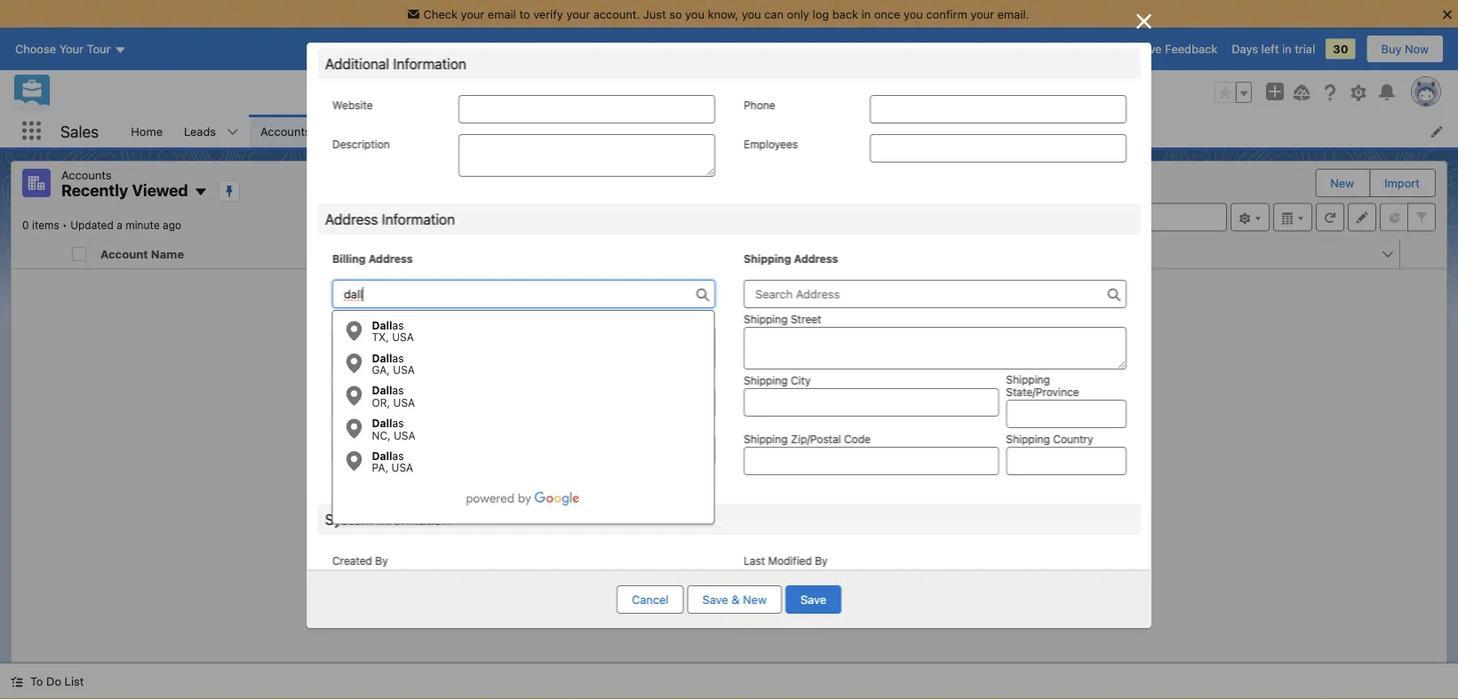 Task type: describe. For each thing, give the bounding box(es) containing it.
0
[[22, 219, 29, 232]]

pa,
[[372, 462, 389, 474]]

dashboards
[[733, 124, 798, 138]]

dall for ga,
[[372, 352, 392, 364]]

so
[[669, 7, 682, 20]]

Shipping Zip/Postal Code text field
[[743, 447, 999, 476]]

shipping for shipping country
[[1006, 433, 1050, 445]]

buy now button
[[1367, 35, 1444, 63]]

shipping country
[[1006, 433, 1093, 445]]

usa for dall as tx, usa
[[392, 331, 414, 344]]

new button
[[1317, 170, 1369, 196]]

dashboards link
[[722, 115, 808, 148]]

none search field inside recently viewed|accounts|list view element
[[1014, 203, 1227, 232]]

as for or,
[[392, 385, 404, 397]]

forecasts
[[659, 124, 712, 138]]

switching
[[686, 453, 737, 466]]

try
[[666, 453, 683, 466]]

now
[[1405, 42, 1429, 56]]

last modified by
[[743, 555, 828, 567]]

new inside 'button'
[[743, 593, 767, 607]]

text default image for nc, usa
[[344, 418, 365, 439]]

check
[[424, 7, 458, 20]]

dall as nc, usa
[[372, 417, 416, 442]]

recently viewed|accounts|list view element
[[11, 161, 1448, 664]]

calendar link
[[556, 115, 625, 148]]

ga,
[[372, 364, 390, 376]]

only
[[787, 7, 810, 20]]

back
[[833, 7, 858, 20]]

information for system information
[[376, 511, 450, 528]]

1 vertical spatial accounts
[[61, 168, 112, 181]]

contacts link
[[345, 115, 414, 148]]

additional information
[[325, 55, 466, 72]]

last
[[743, 555, 765, 567]]

you haven't viewed any accounts recently. try switching list views.
[[615, 436, 843, 466]]

text default image for ga, usa
[[344, 353, 365, 374]]

forecasts link
[[648, 115, 722, 148]]

street for billing street
[[365, 313, 396, 325]]

created
[[332, 555, 372, 567]]

Billing Street text field
[[332, 327, 715, 370]]

reports
[[842, 124, 884, 138]]

1 horizontal spatial in
[[1282, 42, 1292, 56]]

dall for pa,
[[372, 450, 392, 462]]

shipping for shipping city
[[743, 374, 788, 387]]

dall as or, usa
[[372, 385, 415, 409]]

quotes link
[[918, 115, 978, 148]]

once
[[874, 7, 901, 20]]

3 your from the left
[[971, 7, 995, 20]]

to
[[519, 7, 530, 20]]

billing for billing zip/postal code
[[332, 421, 362, 434]]

account.
[[593, 7, 640, 20]]

Billing State/Province text field
[[594, 388, 715, 417]]

dall as pa, usa
[[372, 450, 413, 474]]

leave feedback
[[1131, 42, 1218, 56]]

recently viewed status
[[22, 219, 70, 232]]

log
[[813, 7, 829, 20]]

Shipping Street text field
[[743, 327, 1127, 370]]

text default image for or, usa
[[344, 385, 365, 407]]

billing street
[[332, 313, 396, 325]]

created by
[[332, 555, 388, 567]]

days
[[1232, 42, 1259, 56]]

3 you from the left
[[904, 7, 923, 20]]

code for billing zip/postal code
[[419, 421, 445, 434]]

days left in trial
[[1232, 42, 1316, 56]]

reports list item
[[831, 115, 918, 148]]

system
[[325, 511, 373, 528]]

can
[[765, 7, 784, 20]]

cancel button
[[617, 586, 684, 614]]

accounts list item
[[250, 115, 345, 148]]

employees
[[743, 138, 798, 150]]

usa for dall as ga, usa
[[393, 364, 415, 376]]

powered by google image
[[467, 492, 580, 506]]

30
[[1333, 42, 1349, 56]]

inverse image
[[1134, 11, 1155, 32]]

Description text field
[[458, 134, 715, 177]]

as for pa,
[[392, 450, 404, 462]]

item number image
[[12, 240, 65, 268]]

phone
[[743, 99, 775, 111]]

shipping state/province
[[1006, 373, 1079, 398]]

status inside recently viewed|accounts|list view element
[[615, 434, 843, 469]]

leads link
[[173, 115, 227, 148]]

to
[[30, 675, 43, 688]]

billing for billing address
[[332, 252, 365, 265]]

system information
[[325, 511, 450, 528]]

2 by from the left
[[815, 555, 828, 567]]

leads list item
[[173, 115, 250, 148]]

modified
[[768, 555, 812, 567]]

contacts
[[355, 124, 404, 138]]

zip/postal for shipping
[[791, 433, 841, 445]]

shipping for shipping zip/postal code
[[743, 433, 788, 445]]

list box containing dall
[[332, 310, 715, 525]]

accounts link
[[250, 115, 321, 148]]

•
[[62, 219, 67, 232]]

billing for billing street
[[332, 313, 362, 325]]

nc,
[[372, 429, 391, 442]]

address information
[[325, 211, 455, 228]]

cancel
[[632, 593, 669, 607]]

city for billing city
[[365, 374, 385, 387]]

sales
[[60, 122, 99, 141]]

buy now
[[1382, 42, 1429, 56]]

import button
[[1371, 170, 1435, 196]]

buy
[[1382, 42, 1402, 56]]

code for shipping zip/postal code
[[844, 433, 871, 445]]

Shipping City text field
[[743, 388, 999, 417]]

billing city
[[332, 374, 385, 387]]

street for shipping street
[[791, 313, 821, 325]]

email
[[488, 7, 516, 20]]

Shipping State/Province text field
[[1006, 400, 1127, 428]]

shipping for shipping address
[[743, 252, 791, 265]]

list view controls image
[[1231, 203, 1270, 232]]

accounts image
[[22, 169, 51, 197]]

Website text field
[[458, 95, 715, 124]]

information for additional information
[[393, 55, 466, 72]]

email.
[[998, 7, 1030, 20]]

recently
[[61, 181, 128, 200]]

search... button
[[524, 78, 879, 107]]

ago
[[163, 219, 181, 232]]

opportunities list item
[[438, 115, 556, 148]]

quotes list item
[[918, 115, 1001, 148]]

dall as tx, usa
[[372, 319, 414, 344]]

1 option from the top
[[333, 315, 714, 347]]

you
[[615, 436, 635, 449]]

list
[[65, 675, 84, 688]]



Task type: vqa. For each thing, say whether or not it's contained in the screenshot.
ACTIVITIES
no



Task type: locate. For each thing, give the bounding box(es) containing it.
dall inside dall as or, usa
[[372, 385, 392, 397]]

address up the billing address
[[325, 211, 378, 228]]

information
[[393, 55, 466, 72], [381, 211, 455, 228], [376, 511, 450, 528]]

1 vertical spatial in
[[1282, 42, 1292, 56]]

as for nc,
[[392, 417, 404, 430]]

3 dall from the top
[[372, 385, 392, 397]]

street
[[365, 313, 396, 325], [791, 313, 821, 325]]

as inside the dall as pa, usa
[[392, 450, 404, 462]]

reports link
[[831, 115, 895, 148]]

feedback
[[1165, 42, 1218, 56]]

1 vertical spatial new
[[743, 593, 767, 607]]

0 vertical spatial text default image
[[344, 418, 365, 439]]

3 billing from the top
[[332, 374, 362, 387]]

1 horizontal spatial by
[[815, 555, 828, 567]]

recently viewed
[[61, 181, 188, 200]]

1 horizontal spatial save
[[801, 593, 827, 607]]

text default image
[[344, 418, 365, 439], [344, 451, 365, 472]]

address for shipping
[[794, 252, 838, 265]]

quotes
[[929, 124, 967, 138]]

0 horizontal spatial accounts
[[61, 168, 112, 181]]

new
[[1331, 176, 1355, 190], [743, 593, 767, 607]]

shipping street
[[743, 313, 821, 325]]

2 horizontal spatial your
[[971, 7, 995, 20]]

action image
[[1401, 240, 1447, 268]]

zip/postal for billing
[[365, 421, 416, 434]]

0 vertical spatial new
[[1331, 176, 1355, 190]]

save & new
[[703, 593, 767, 607]]

shipping up shipping street
[[743, 252, 791, 265]]

information down "check"
[[393, 55, 466, 72]]

street up tx,
[[365, 313, 396, 325]]

text default image left tx,
[[344, 320, 365, 342]]

new inside button
[[1331, 176, 1355, 190]]

items
[[32, 219, 59, 232]]

1 your from the left
[[461, 7, 485, 20]]

None search field
[[1014, 203, 1227, 232]]

list
[[120, 115, 1459, 148]]

calendar
[[566, 124, 615, 138]]

1 horizontal spatial accounts
[[261, 124, 311, 138]]

Billing Country text field
[[594, 436, 715, 464]]

opportunities
[[448, 124, 522, 138]]

action element
[[1401, 240, 1447, 269]]

text default image
[[344, 320, 365, 342], [344, 353, 365, 374], [344, 385, 365, 407], [11, 676, 23, 688]]

confirm
[[926, 7, 968, 20]]

shipping up shipping country text field
[[1006, 433, 1050, 445]]

1 horizontal spatial zip/postal
[[791, 433, 841, 445]]

1 dall from the top
[[372, 319, 392, 332]]

as right pa,
[[392, 450, 404, 462]]

2 text default image from the top
[[344, 451, 365, 472]]

0 horizontal spatial by
[[375, 555, 388, 567]]

Phone text field
[[870, 95, 1127, 124]]

5 as from the top
[[392, 450, 404, 462]]

0 horizontal spatial city
[[365, 374, 385, 387]]

you left can
[[742, 7, 761, 20]]

2 vertical spatial accounts
[[744, 436, 794, 449]]

shipping city
[[743, 374, 810, 387]]

shipping up shipping city
[[743, 313, 788, 325]]

billing zip/postal code
[[332, 421, 445, 434]]

new left import at the top right
[[1331, 176, 1355, 190]]

1 horizontal spatial city
[[791, 374, 810, 387]]

as right nc,
[[392, 417, 404, 430]]

5 dall from the top
[[372, 450, 392, 462]]

1 city from the left
[[365, 374, 385, 387]]

billing left ga,
[[332, 374, 362, 387]]

billing left dall as tx, usa on the top left of the page
[[332, 313, 362, 325]]

text default image left ga,
[[344, 353, 365, 374]]

you
[[685, 7, 705, 20], [742, 7, 761, 20], [904, 7, 923, 20]]

import
[[1385, 176, 1420, 190]]

account name element
[[93, 240, 530, 269]]

code up shipping zip/postal code text box
[[844, 433, 871, 445]]

as right tx,
[[392, 319, 404, 332]]

select list display image
[[1274, 203, 1313, 232]]

1 billing from the top
[[332, 252, 365, 265]]

&
[[732, 593, 740, 607]]

4 billing from the top
[[332, 421, 362, 434]]

you right once
[[904, 7, 923, 20]]

list box
[[332, 310, 715, 525]]

dall down tx,
[[372, 352, 392, 364]]

2 horizontal spatial you
[[904, 7, 923, 20]]

dall for or,
[[372, 385, 392, 397]]

dall inside dall as ga, usa
[[372, 352, 392, 364]]

left
[[1262, 42, 1279, 56]]

1 you from the left
[[685, 7, 705, 20]]

0 horizontal spatial code
[[419, 421, 445, 434]]

usa right or,
[[393, 396, 415, 409]]

Search Recently Viewed list view. search field
[[1014, 203, 1227, 232]]

item number element
[[12, 240, 65, 269]]

3 as from the top
[[392, 385, 404, 397]]

2 your from the left
[[567, 7, 590, 20]]

zip/postal
[[365, 421, 416, 434], [791, 433, 841, 445]]

accounts up views.
[[744, 436, 794, 449]]

name
[[151, 247, 184, 260]]

1 horizontal spatial you
[[742, 7, 761, 20]]

viewed
[[681, 436, 719, 449]]

usa inside dall as nc, usa
[[394, 429, 416, 442]]

address for billing
[[368, 252, 412, 265]]

usa right pa,
[[392, 462, 413, 474]]

information down the dall as pa, usa
[[376, 511, 450, 528]]

your
[[461, 7, 485, 20], [567, 7, 590, 20], [971, 7, 995, 20]]

text default image for pa, usa
[[344, 451, 365, 472]]

city up shipping zip/postal code
[[791, 374, 810, 387]]

shipping up views.
[[743, 433, 788, 445]]

0 horizontal spatial you
[[685, 7, 705, 20]]

accounts
[[261, 124, 311, 138], [61, 168, 112, 181], [744, 436, 794, 449]]

your left email.
[[971, 7, 995, 20]]

status
[[615, 434, 843, 469]]

your left email
[[461, 7, 485, 20]]

1 horizontal spatial code
[[844, 433, 871, 445]]

usa for dall as pa, usa
[[392, 462, 413, 474]]

2 as from the top
[[392, 352, 404, 364]]

information for address information
[[381, 211, 455, 228]]

usa inside dall as or, usa
[[393, 396, 415, 409]]

information up the billing address
[[381, 211, 455, 228]]

save button
[[786, 586, 842, 614]]

in right back
[[862, 7, 871, 20]]

1 horizontal spatial your
[[567, 7, 590, 20]]

list
[[740, 453, 756, 466]]

3 option from the top
[[333, 380, 714, 412]]

Billing City text field
[[332, 388, 587, 417]]

home link
[[120, 115, 173, 148]]

haven't
[[638, 436, 678, 449]]

4 option from the top
[[333, 412, 714, 445]]

text default image for tx, usa
[[344, 320, 365, 342]]

accounts down sales
[[61, 168, 112, 181]]

dall for tx,
[[372, 319, 392, 332]]

0 horizontal spatial zip/postal
[[365, 421, 416, 434]]

as for tx,
[[392, 319, 404, 332]]

a
[[117, 219, 123, 232]]

billing address
[[332, 252, 412, 265]]

1 horizontal spatial new
[[1331, 176, 1355, 190]]

option
[[333, 315, 714, 347], [333, 347, 714, 380], [333, 380, 714, 412], [333, 412, 714, 445], [333, 445, 714, 478]]

shipping address
[[743, 252, 838, 265]]

as right or,
[[392, 385, 404, 397]]

zip/postal down or,
[[365, 421, 416, 434]]

Search Address text field
[[743, 280, 1127, 308]]

group
[[1215, 82, 1252, 103]]

usa right tx,
[[392, 331, 414, 344]]

viewed
[[132, 181, 188, 200]]

trial
[[1295, 42, 1316, 56]]

Employees text field
[[870, 134, 1127, 163]]

1 vertical spatial information
[[381, 211, 455, 228]]

as inside dall as or, usa
[[392, 385, 404, 397]]

4 as from the top
[[392, 417, 404, 430]]

Billing Zip/Postal Code text field
[[332, 436, 587, 464]]

dall
[[372, 319, 392, 332], [372, 352, 392, 364], [372, 385, 392, 397], [372, 417, 392, 430], [372, 450, 392, 462]]

code up billing zip/postal code 'text box'
[[419, 421, 445, 434]]

Shipping Country text field
[[1006, 447, 1127, 476]]

save & new button
[[688, 586, 782, 614]]

know,
[[708, 7, 739, 20]]

text default image left to
[[11, 676, 23, 688]]

as right ga,
[[392, 352, 404, 364]]

2 save from the left
[[801, 593, 827, 607]]

account name
[[100, 247, 184, 260]]

text default image left or,
[[344, 385, 365, 407]]

0 horizontal spatial new
[[743, 593, 767, 607]]

0 vertical spatial accounts
[[261, 124, 311, 138]]

account
[[100, 247, 148, 260]]

as inside dall as tx, usa
[[392, 319, 404, 332]]

billing left nc,
[[332, 421, 362, 434]]

your right verify
[[567, 7, 590, 20]]

do
[[46, 675, 61, 688]]

shipping inside shipping state/province
[[1006, 373, 1050, 386]]

home
[[131, 124, 163, 138]]

save
[[703, 593, 729, 607], [801, 593, 827, 607]]

1 save from the left
[[703, 593, 729, 607]]

save for save & new
[[703, 593, 729, 607]]

dall down or,
[[372, 417, 392, 430]]

0 items • updated a minute ago
[[22, 219, 181, 232]]

save for save
[[801, 593, 827, 607]]

0 vertical spatial in
[[862, 7, 871, 20]]

code
[[419, 421, 445, 434], [844, 433, 871, 445]]

by right created
[[375, 555, 388, 567]]

shipping for shipping state/province
[[1006, 373, 1050, 386]]

street down shipping address at top right
[[791, 313, 821, 325]]

state/province
[[1006, 386, 1079, 398]]

in right 'left'
[[1282, 42, 1292, 56]]

0 horizontal spatial in
[[862, 7, 871, 20]]

usa right ga,
[[393, 364, 415, 376]]

1 as from the top
[[392, 319, 404, 332]]

save down modified
[[801, 593, 827, 607]]

account owner alias element
[[965, 240, 1411, 269]]

text default image left nc,
[[344, 418, 365, 439]]

accounts right leads list item at the left
[[261, 124, 311, 138]]

calendar list item
[[556, 115, 648, 148]]

tx,
[[372, 331, 389, 344]]

address up shipping street
[[794, 252, 838, 265]]

0 horizontal spatial street
[[365, 313, 396, 325]]

0 horizontal spatial save
[[703, 593, 729, 607]]

shipping up shipping state/province text box
[[1006, 373, 1050, 386]]

dall up dall as ga, usa
[[372, 319, 392, 332]]

shipping down shipping street
[[743, 374, 788, 387]]

0 horizontal spatial your
[[461, 7, 485, 20]]

save inside save & new 'button'
[[703, 593, 729, 607]]

leave
[[1131, 42, 1162, 56]]

dall down nc,
[[372, 450, 392, 462]]

verify
[[533, 7, 563, 20]]

1 vertical spatial text default image
[[344, 451, 365, 472]]

2 option from the top
[[333, 347, 714, 380]]

list containing home
[[120, 115, 1459, 148]]

new right &
[[743, 593, 767, 607]]

city
[[365, 374, 385, 387], [791, 374, 810, 387]]

leave feedback link
[[1131, 42, 1218, 56]]

usa for dall as nc, usa
[[394, 429, 416, 442]]

1 text default image from the top
[[344, 418, 365, 439]]

you right so on the top of page
[[685, 7, 705, 20]]

zip/postal up views.
[[791, 433, 841, 445]]

city up or,
[[365, 374, 385, 387]]

or,
[[372, 396, 390, 409]]

as inside dall as nc, usa
[[392, 417, 404, 430]]

0 vertical spatial information
[[393, 55, 466, 72]]

shipping zip/postal code
[[743, 433, 871, 445]]

country
[[1053, 433, 1093, 445]]

leads
[[184, 124, 216, 138]]

text default image inside to do list button
[[11, 676, 23, 688]]

dall down ga,
[[372, 385, 392, 397]]

billing down address information
[[332, 252, 365, 265]]

text default image left pa,
[[344, 451, 365, 472]]

just
[[643, 7, 666, 20]]

dall inside dall as nc, usa
[[372, 417, 392, 430]]

recently.
[[797, 436, 843, 449]]

dall as ga, usa
[[372, 352, 415, 376]]

1 street from the left
[[365, 313, 396, 325]]

5 option from the top
[[333, 445, 714, 478]]

2 horizontal spatial accounts
[[744, 436, 794, 449]]

save left &
[[703, 593, 729, 607]]

accounts inside you haven't viewed any accounts recently. try switching list views.
[[744, 436, 794, 449]]

as inside dall as ga, usa
[[392, 352, 404, 364]]

as
[[392, 319, 404, 332], [392, 352, 404, 364], [392, 385, 404, 397], [392, 417, 404, 430], [392, 450, 404, 462]]

dall inside the dall as pa, usa
[[372, 450, 392, 462]]

shipping for shipping street
[[743, 313, 788, 325]]

accounts inside accounts link
[[261, 124, 311, 138]]

updated
[[70, 219, 114, 232]]

address
[[325, 211, 378, 228], [368, 252, 412, 265], [794, 252, 838, 265]]

2 dall from the top
[[372, 352, 392, 364]]

minute
[[125, 219, 160, 232]]

address down address information
[[368, 252, 412, 265]]

as for ga,
[[392, 352, 404, 364]]

2 you from the left
[[742, 7, 761, 20]]

usa right nc,
[[394, 429, 416, 442]]

status containing you haven't viewed any accounts recently.
[[615, 434, 843, 469]]

usa
[[392, 331, 414, 344], [393, 364, 415, 376], [393, 396, 415, 409], [394, 429, 416, 442], [392, 462, 413, 474]]

cell
[[65, 240, 93, 269]]

usa inside the dall as pa, usa
[[392, 462, 413, 474]]

2 street from the left
[[791, 313, 821, 325]]

dall inside dall as tx, usa
[[372, 319, 392, 332]]

views.
[[759, 453, 793, 466]]

1 horizontal spatial street
[[791, 313, 821, 325]]

1 by from the left
[[375, 555, 388, 567]]

save inside save button
[[801, 593, 827, 607]]

city for shipping city
[[791, 374, 810, 387]]

to do list
[[30, 675, 84, 688]]

phone element
[[530, 240, 965, 269]]

check your email to verify your account. just so you know, you can only log back in once you confirm your email.
[[424, 7, 1030, 20]]

billing for billing city
[[332, 374, 362, 387]]

2 city from the left
[[791, 374, 810, 387]]

4 dall from the top
[[372, 417, 392, 430]]

website
[[332, 99, 373, 111]]

usa inside dall as tx, usa
[[392, 331, 414, 344]]

shipping
[[743, 252, 791, 265], [743, 313, 788, 325], [1006, 373, 1050, 386], [743, 374, 788, 387], [743, 433, 788, 445], [1006, 433, 1050, 445]]

cell inside recently viewed|accounts|list view element
[[65, 240, 93, 269]]

Search Address text field
[[332, 280, 715, 308]]

2 vertical spatial information
[[376, 511, 450, 528]]

opportunities link
[[438, 115, 533, 148]]

usa inside dall as ga, usa
[[393, 364, 415, 376]]

by right modified
[[815, 555, 828, 567]]

dall for nc,
[[372, 417, 392, 430]]

usa for dall as or, usa
[[393, 396, 415, 409]]

2 billing from the top
[[332, 313, 362, 325]]



